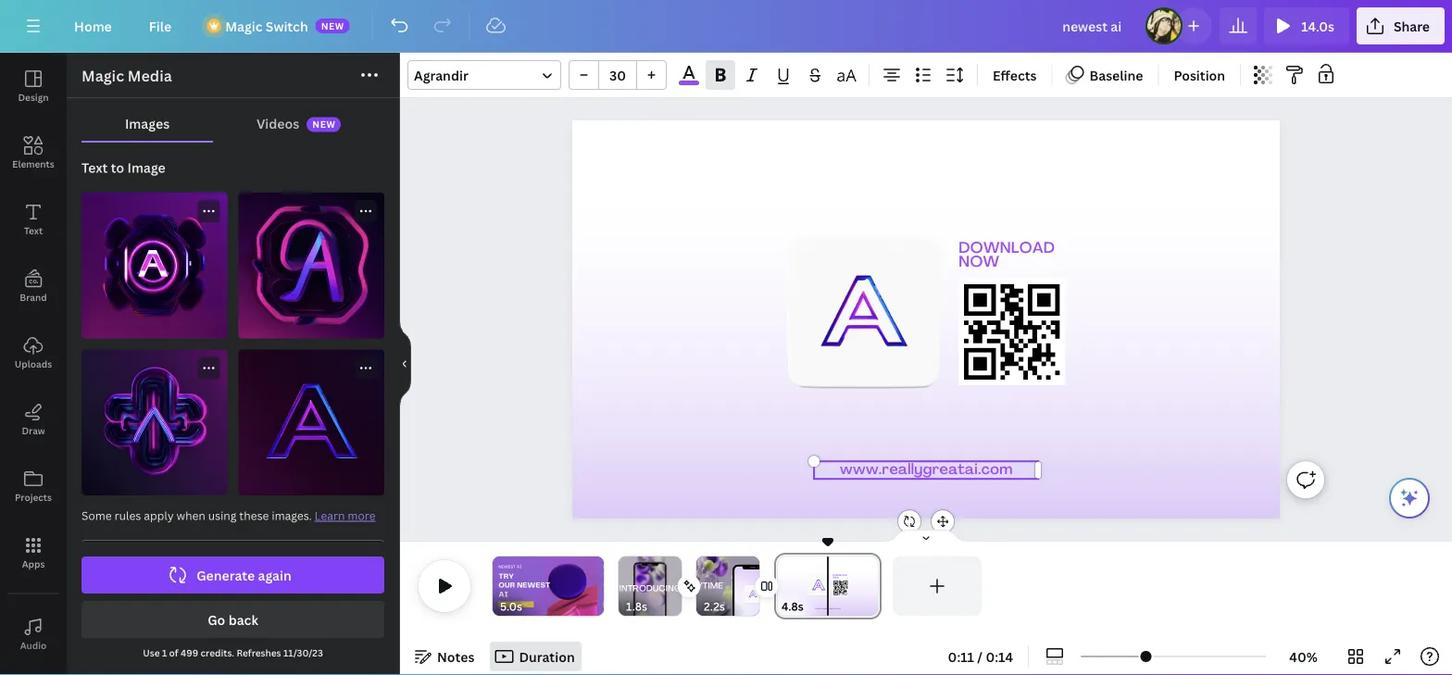 Task type: locate. For each thing, give the bounding box(es) containing it.
using
[[208, 508, 237, 523]]

again
[[258, 567, 292, 584]]

trimming, end edge slider right 2.2s
[[747, 557, 760, 616]]

anytime button
[[676, 556, 781, 650]]

newest inside try our newest ai
[[622, 582, 655, 589]]

duration
[[519, 648, 575, 666]]

of
[[169, 647, 179, 659]]

trimming, start edge slider for 5.0s
[[493, 557, 506, 616]]

main menu bar
[[0, 0, 1453, 53]]

apps button
[[0, 520, 67, 586]]

go back
[[208, 611, 258, 629]]

anytime
[[685, 583, 723, 591]]

#a548ff image
[[679, 81, 699, 85], [679, 81, 699, 85]]

1.8s
[[626, 599, 648, 614]]

magic inside main menu bar
[[225, 17, 263, 35]]

these
[[239, 508, 269, 523]]

images
[[125, 114, 170, 132]]

videos image
[[0, 668, 67, 675]]

switch
[[266, 17, 308, 35]]

0 horizontal spatial text
[[24, 224, 43, 237]]

share
[[1394, 17, 1430, 35]]

Design title text field
[[1048, 7, 1139, 44]]

2 our from the left
[[604, 582, 620, 589]]

hide image
[[399, 320, 411, 409]]

1 trimming, start edge slider from the left
[[493, 557, 506, 616]]

2 trimming, end edge slider from the left
[[669, 557, 682, 616]]

file
[[149, 17, 172, 35]]

1 try from the left
[[499, 573, 514, 580]]

1 vertical spatial text
[[24, 224, 43, 237]]

effects button
[[986, 60, 1045, 90]]

1
[[162, 647, 167, 659]]

newest up try our newest ai
[[604, 565, 621, 569]]

2 trimming, start edge slider from the left
[[619, 557, 632, 616]]

text left "to"
[[82, 159, 108, 176]]

1 our from the left
[[499, 582, 515, 589]]

newest ai up try our newest ai
[[604, 565, 627, 569]]

0 horizontal spatial try
[[499, 573, 514, 580]]

our for try our newest ai
[[604, 582, 620, 589]]

2 try from the left
[[604, 573, 619, 580]]

40% button
[[1274, 642, 1334, 672]]

new right switch
[[321, 19, 344, 32]]

new ai logo with a cool design image
[[82, 193, 227, 339], [239, 193, 384, 339], [82, 350, 227, 496], [239, 350, 384, 496]]

our inside try our newest ai sign up now!
[[499, 582, 515, 589]]

design
[[18, 91, 49, 103]]

Page title text field
[[812, 598, 819, 616]]

use 1 of 499 credits. refreshes 11/30/23
[[143, 647, 323, 659]]

try our newest ai sign up now!
[[499, 573, 551, 606]]

trimming, end edge slider for 1.8s
[[669, 557, 682, 616]]

more
[[348, 508, 376, 523]]

new inside main menu bar
[[321, 19, 344, 32]]

refreshes
[[237, 647, 281, 659]]

0 vertical spatial new
[[321, 19, 344, 32]]

0:14
[[986, 648, 1014, 666]]

side panel tab list
[[0, 53, 67, 675]]

text up brand button
[[24, 224, 43, 237]]

trimming, end edge slider inside introducing "button"
[[669, 557, 682, 616]]

go
[[208, 611, 225, 629]]

draw
[[22, 424, 45, 437]]

our
[[499, 582, 515, 589], [604, 582, 620, 589]]

3 trimming, end edge slider from the left
[[747, 557, 760, 616]]

go back button
[[82, 601, 384, 638]]

3 trimming, start edge slider from the left
[[697, 557, 710, 616]]

newest
[[499, 565, 516, 569], [604, 565, 621, 569], [517, 582, 551, 589], [622, 582, 655, 589]]

apply
[[144, 508, 174, 523]]

0 horizontal spatial magic
[[82, 66, 124, 86]]

our for try our newest ai sign up now!
[[499, 582, 515, 589]]

media
[[128, 66, 172, 86]]

ai left "1.8s" button
[[604, 591, 613, 598]]

4 trimming, start edge slider from the left
[[775, 557, 791, 616]]

duration button
[[490, 642, 582, 672]]

try our newest ai
[[604, 573, 655, 598]]

1 horizontal spatial our
[[604, 582, 620, 589]]

0 horizontal spatial our
[[499, 582, 515, 589]]

trimming, start edge slider inside introducing "button"
[[619, 557, 632, 616]]

canva assistant image
[[1399, 487, 1421, 510]]

position
[[1174, 66, 1226, 84]]

try inside try our newest ai sign up now!
[[499, 573, 514, 580]]

draw button
[[0, 386, 67, 453]]

1 horizontal spatial text
[[82, 159, 108, 176]]

1 horizontal spatial magic
[[225, 17, 263, 35]]

ai up try our newest ai sign up now!
[[517, 565, 522, 569]]

brand button
[[0, 253, 67, 320]]

position button
[[1167, 60, 1233, 90]]

download
[[959, 241, 1055, 256]]

try for try our newest ai sign up now!
[[499, 573, 514, 580]]

try
[[499, 573, 514, 580], [604, 573, 619, 580]]

newest up 1.8s
[[622, 582, 655, 589]]

trimming, start edge slider inside anytime button
[[697, 557, 710, 616]]

14.0s button
[[1265, 7, 1350, 44]]

images button
[[82, 106, 213, 141]]

group
[[569, 60, 667, 90]]

trimming, end edge slider left anytime
[[669, 557, 682, 616]]

trimming, end edge slider left 1.8s
[[591, 557, 604, 616]]

newest up the now!
[[517, 582, 551, 589]]

newest up try our newest ai sign up now!
[[499, 565, 516, 569]]

newest inside try our newest ai sign up now!
[[517, 582, 551, 589]]

1 horizontal spatial newest ai
[[604, 565, 627, 569]]

magic
[[225, 17, 263, 35], [82, 66, 124, 86]]

trimming, end edge slider inside anytime button
[[747, 557, 760, 616]]

agrandir
[[414, 66, 469, 84]]

some rules apply when using these images. learn more
[[82, 508, 376, 523]]

1 trimming, end edge slider from the left
[[591, 557, 604, 616]]

1 horizontal spatial try
[[604, 573, 619, 580]]

uploads
[[15, 358, 52, 370]]

1 newest ai from the left
[[499, 565, 522, 569]]

ai up "sign"
[[499, 591, 508, 598]]

0 horizontal spatial newest ai
[[499, 565, 522, 569]]

use
[[143, 647, 160, 659]]

magic left switch
[[225, 17, 263, 35]]

rules
[[115, 508, 141, 523]]

trimming, start edge slider
[[493, 557, 506, 616], [619, 557, 632, 616], [697, 557, 710, 616], [775, 557, 791, 616]]

40%
[[1290, 648, 1318, 666]]

0 vertical spatial text
[[82, 159, 108, 176]]

try inside try our newest ai
[[604, 573, 619, 580]]

try for try our newest ai
[[604, 573, 619, 580]]

magic left media in the left of the page
[[82, 66, 124, 86]]

now!
[[519, 603, 528, 606]]

baseline
[[1090, 66, 1144, 84]]

generate
[[197, 567, 255, 584]]

introducing
[[619, 585, 681, 594]]

1 vertical spatial magic
[[82, 66, 124, 86]]

our inside try our newest ai
[[604, 582, 620, 589]]

projects
[[15, 491, 52, 504]]

trimming, end edge slider for 5.0s
[[591, 557, 604, 616]]

5.0s button
[[500, 598, 522, 616]]

baseline button
[[1060, 60, 1151, 90]]

– – number field
[[605, 66, 631, 84]]

text
[[82, 159, 108, 176], [24, 224, 43, 237]]

trimming, end edge slider right page title "text box"
[[865, 557, 882, 616]]

new right videos
[[312, 118, 336, 131]]

brand
[[20, 291, 47, 303]]

ai
[[517, 565, 522, 569], [622, 565, 627, 569], [499, 591, 508, 598], [604, 591, 613, 598]]

2.2s
[[704, 599, 725, 614]]

trimming, end edge slider
[[591, 557, 604, 616], [669, 557, 682, 616], [747, 557, 760, 616], [865, 557, 882, 616]]

text inside button
[[24, 224, 43, 237]]

new
[[321, 19, 344, 32], [312, 118, 336, 131]]

newest ai up try our newest ai sign up now!
[[499, 565, 522, 569]]

0 vertical spatial magic
[[225, 17, 263, 35]]

image
[[127, 159, 166, 176]]



Task type: describe. For each thing, give the bounding box(es) containing it.
videos
[[257, 114, 299, 132]]

audio button
[[0, 601, 67, 668]]

images.
[[272, 508, 312, 523]]

uploads button
[[0, 320, 67, 386]]

audio
[[20, 639, 47, 652]]

text for text to image
[[82, 159, 108, 176]]

credits.
[[201, 647, 234, 659]]

4.8s button
[[782, 598, 804, 616]]

home
[[74, 17, 112, 35]]

magic for magic media
[[82, 66, 124, 86]]

ai inside try our newest ai
[[604, 591, 613, 598]]

5.0s
[[500, 599, 522, 614]]

text button
[[0, 186, 67, 253]]

trimming, start edge slider for 2.2s
[[697, 557, 710, 616]]

elements
[[12, 158, 54, 170]]

hide pages image
[[882, 529, 971, 544]]

effects
[[993, 66, 1037, 84]]

when
[[177, 508, 206, 523]]

text for text
[[24, 224, 43, 237]]

sign
[[505, 603, 513, 606]]

trimming, start edge slider for 1.8s
[[619, 557, 632, 616]]

some
[[82, 508, 112, 523]]

apps
[[22, 558, 45, 570]]

projects button
[[0, 453, 67, 520]]

0:11 / 0:14
[[948, 648, 1014, 666]]

generate again button
[[82, 557, 384, 594]]

text to image
[[82, 159, 166, 176]]

to
[[111, 159, 124, 176]]

design button
[[0, 53, 67, 120]]

ai inside try our newest ai sign up now!
[[499, 591, 508, 598]]

up
[[514, 603, 518, 606]]

4.8s
[[782, 599, 804, 614]]

notes button
[[408, 642, 482, 672]]

learn
[[315, 508, 345, 523]]

notes
[[437, 648, 475, 666]]

introducing button
[[598, 556, 703, 631]]

www.reallygreatai.com text field
[[814, 463, 1039, 478]]

download now
[[959, 241, 1055, 271]]

2 newest ai from the left
[[604, 565, 627, 569]]

learn more link
[[315, 508, 376, 523]]

0:11
[[948, 648, 975, 666]]

generate again
[[197, 567, 292, 584]]

now
[[959, 256, 1000, 271]]

2.2s button
[[704, 598, 725, 616]]

agrandir button
[[408, 60, 561, 90]]

14.0s
[[1302, 17, 1335, 35]]

file button
[[134, 7, 186, 44]]

1.8s button
[[626, 598, 648, 616]]

trimming, end edge slider for 2.2s
[[747, 557, 760, 616]]

ai up try our newest ai
[[622, 565, 627, 569]]

1 vertical spatial new
[[312, 118, 336, 131]]

499
[[181, 647, 198, 659]]

home link
[[59, 7, 127, 44]]

/
[[978, 648, 983, 666]]

magic switch
[[225, 17, 308, 35]]

magic for magic switch
[[225, 17, 263, 35]]

back
[[229, 611, 258, 629]]

share button
[[1357, 7, 1445, 44]]

magic media
[[82, 66, 172, 86]]

www.reallygreatai.com
[[840, 463, 1013, 478]]

11/30/23
[[283, 647, 323, 659]]

elements button
[[0, 120, 67, 186]]

4 trimming, end edge slider from the left
[[865, 557, 882, 616]]



Task type: vqa. For each thing, say whether or not it's contained in the screenshot.
be to the right
no



